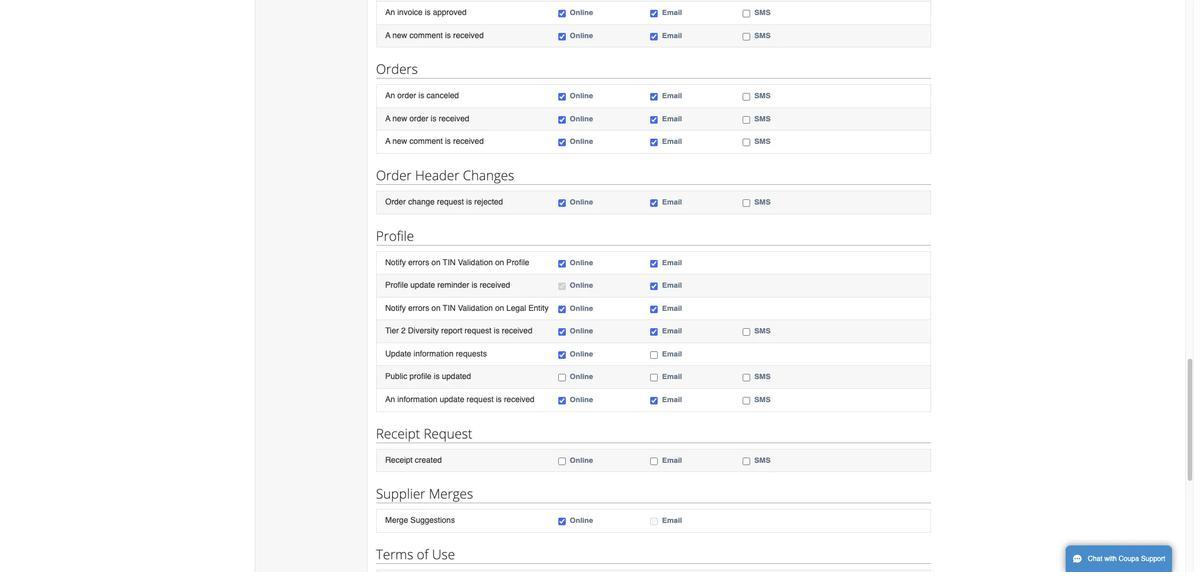 Task type: locate. For each thing, give the bounding box(es) containing it.
information up public profile is updated
[[414, 349, 454, 358]]

errors for notify errors on tin validation on profile
[[408, 258, 429, 267]]

1 validation from the top
[[458, 258, 493, 267]]

1 notify from the top
[[385, 258, 406, 267]]

1 vertical spatial tin
[[443, 303, 456, 313]]

update left reminder
[[410, 280, 435, 290]]

1 a new comment is received from the top
[[385, 30, 484, 40]]

new down "invoice"
[[392, 30, 407, 40]]

tin
[[443, 258, 456, 267], [443, 303, 456, 313]]

2 vertical spatial an
[[385, 395, 395, 404]]

tin up profile update reminder is received at left
[[443, 258, 456, 267]]

errors
[[408, 258, 429, 267], [408, 303, 429, 313]]

1 tin from the top
[[443, 258, 456, 267]]

1 vertical spatial an
[[385, 91, 395, 100]]

report
[[441, 326, 462, 335]]

is
[[425, 8, 431, 17], [445, 30, 451, 40], [419, 91, 424, 100], [431, 114, 437, 123], [445, 137, 451, 146], [466, 197, 472, 206], [472, 280, 477, 290], [494, 326, 500, 335], [434, 372, 440, 381], [496, 395, 502, 404]]

update
[[410, 280, 435, 290], [440, 395, 464, 404]]

a new comment is received down a new order is received
[[385, 137, 484, 146]]

an for an invoice is approved
[[385, 8, 395, 17]]

tin down profile update reminder is received at left
[[443, 303, 456, 313]]

1 vertical spatial update
[[440, 395, 464, 404]]

email
[[662, 8, 682, 17], [662, 31, 682, 40], [662, 92, 682, 100], [662, 114, 682, 123], [662, 137, 682, 146], [662, 198, 682, 206], [662, 258, 682, 267], [662, 281, 682, 290], [662, 304, 682, 313], [662, 327, 682, 335], [662, 350, 682, 358], [662, 372, 682, 381], [662, 395, 682, 404], [662, 456, 682, 464], [662, 516, 682, 525]]

2 an from the top
[[385, 91, 395, 100]]

1 vertical spatial notify
[[385, 303, 406, 313]]

11 online from the top
[[570, 350, 593, 358]]

notify for notify errors on tin validation on profile
[[385, 258, 406, 267]]

profile update reminder is received
[[385, 280, 510, 290]]

0 vertical spatial information
[[414, 349, 454, 358]]

profile for profile
[[376, 226, 414, 245]]

update down updated
[[440, 395, 464, 404]]

order down orders
[[397, 91, 416, 100]]

9 email from the top
[[662, 304, 682, 313]]

receipt left created
[[385, 455, 413, 464]]

a new comment is received
[[385, 30, 484, 40], [385, 137, 484, 146]]

a down a new order is received
[[385, 137, 390, 146]]

an down public
[[385, 395, 395, 404]]

1 vertical spatial order
[[385, 197, 406, 206]]

an left "invoice"
[[385, 8, 395, 17]]

0 vertical spatial validation
[[458, 258, 493, 267]]

order
[[376, 166, 412, 184], [385, 197, 406, 206]]

supplier merges
[[376, 484, 473, 503]]

2 comment from the top
[[410, 137, 443, 146]]

terms of use
[[376, 545, 455, 563]]

new down 'an order is canceled'
[[392, 114, 407, 123]]

receipt created
[[385, 455, 442, 464]]

terms
[[376, 545, 413, 563]]

an information update request is received
[[385, 395, 535, 404]]

2 vertical spatial request
[[467, 395, 494, 404]]

2 vertical spatial profile
[[385, 280, 408, 290]]

1 vertical spatial a
[[385, 114, 390, 123]]

2 a from the top
[[385, 114, 390, 123]]

0 vertical spatial order
[[376, 166, 412, 184]]

0 horizontal spatial update
[[410, 280, 435, 290]]

2 notify from the top
[[385, 303, 406, 313]]

2 email from the top
[[662, 31, 682, 40]]

10 email from the top
[[662, 327, 682, 335]]

10 online from the top
[[570, 327, 593, 335]]

1 vertical spatial order
[[410, 114, 428, 123]]

1 vertical spatial request
[[465, 326, 492, 335]]

orders
[[376, 60, 418, 78]]

2 tin from the top
[[443, 303, 456, 313]]

notify up tier
[[385, 303, 406, 313]]

profile up legal
[[506, 258, 529, 267]]

1 vertical spatial a new comment is received
[[385, 137, 484, 146]]

1 errors from the top
[[408, 258, 429, 267]]

request down order header changes
[[437, 197, 464, 206]]

notify
[[385, 258, 406, 267], [385, 303, 406, 313]]

order up change
[[376, 166, 412, 184]]

order for order change request is rejected
[[385, 197, 406, 206]]

received
[[453, 30, 484, 40], [439, 114, 469, 123], [453, 137, 484, 146], [480, 280, 510, 290], [502, 326, 532, 335], [504, 395, 535, 404]]

15 online from the top
[[570, 516, 593, 525]]

merge suggestions
[[385, 516, 455, 525]]

2 validation from the top
[[458, 303, 493, 313]]

public profile is updated
[[385, 372, 471, 381]]

profile
[[410, 372, 432, 381]]

information for an
[[397, 395, 437, 404]]

reminder
[[437, 280, 469, 290]]

None checkbox
[[651, 10, 658, 17], [743, 10, 750, 17], [651, 93, 658, 101], [558, 116, 566, 124], [743, 116, 750, 124], [558, 139, 566, 146], [651, 139, 658, 146], [743, 139, 750, 146], [651, 199, 658, 207], [743, 199, 750, 207], [651, 260, 658, 267], [558, 283, 566, 290], [558, 306, 566, 313], [651, 306, 658, 313], [651, 328, 658, 336], [743, 328, 750, 336], [558, 374, 566, 382], [651, 374, 658, 382], [651, 397, 658, 405], [558, 458, 566, 465], [651, 458, 658, 465], [743, 458, 750, 465], [558, 518, 566, 525], [651, 518, 658, 525], [651, 10, 658, 17], [743, 10, 750, 17], [651, 93, 658, 101], [558, 116, 566, 124], [743, 116, 750, 124], [558, 139, 566, 146], [651, 139, 658, 146], [743, 139, 750, 146], [651, 199, 658, 207], [743, 199, 750, 207], [651, 260, 658, 267], [558, 283, 566, 290], [558, 306, 566, 313], [651, 306, 658, 313], [651, 328, 658, 336], [743, 328, 750, 336], [558, 374, 566, 382], [651, 374, 658, 382], [651, 397, 658, 405], [558, 458, 566, 465], [651, 458, 658, 465], [743, 458, 750, 465], [558, 518, 566, 525], [651, 518, 658, 525]]

request down updated
[[467, 395, 494, 404]]

3 an from the top
[[385, 395, 395, 404]]

1 vertical spatial information
[[397, 395, 437, 404]]

legal
[[506, 303, 526, 313]]

0 vertical spatial a new comment is received
[[385, 30, 484, 40]]

8 sms from the top
[[754, 372, 771, 381]]

profile down change
[[376, 226, 414, 245]]

validation for legal
[[458, 303, 493, 313]]

errors up profile update reminder is received at left
[[408, 258, 429, 267]]

request
[[437, 197, 464, 206], [465, 326, 492, 335], [467, 395, 494, 404]]

comment
[[410, 30, 443, 40], [410, 137, 443, 146]]

0 vertical spatial comment
[[410, 30, 443, 40]]

order left change
[[385, 197, 406, 206]]

on up the notify errors on tin validation on legal entity
[[495, 258, 504, 267]]

14 online from the top
[[570, 456, 593, 464]]

2 errors from the top
[[408, 303, 429, 313]]

None checkbox
[[558, 10, 566, 17], [558, 33, 566, 40], [651, 33, 658, 40], [743, 33, 750, 40], [558, 93, 566, 101], [743, 93, 750, 101], [651, 116, 658, 124], [558, 199, 566, 207], [558, 260, 566, 267], [651, 283, 658, 290], [558, 328, 566, 336], [558, 351, 566, 359], [651, 351, 658, 359], [743, 374, 750, 382], [558, 397, 566, 405], [743, 397, 750, 405], [558, 10, 566, 17], [558, 33, 566, 40], [651, 33, 658, 40], [743, 33, 750, 40], [558, 93, 566, 101], [743, 93, 750, 101], [651, 116, 658, 124], [558, 199, 566, 207], [558, 260, 566, 267], [651, 283, 658, 290], [558, 328, 566, 336], [558, 351, 566, 359], [651, 351, 658, 359], [743, 374, 750, 382], [558, 397, 566, 405], [743, 397, 750, 405]]

diversity
[[408, 326, 439, 335]]

10 sms from the top
[[754, 456, 771, 464]]

public
[[385, 372, 407, 381]]

notify errors on tin validation on profile
[[385, 258, 529, 267]]

update information requests
[[385, 349, 487, 358]]

2 online from the top
[[570, 31, 593, 40]]

0 vertical spatial request
[[437, 197, 464, 206]]

errors up diversity
[[408, 303, 429, 313]]

order down 'an order is canceled'
[[410, 114, 428, 123]]

profile for profile update reminder is received
[[385, 280, 408, 290]]

an down orders
[[385, 91, 395, 100]]

use
[[432, 545, 455, 563]]

1 vertical spatial validation
[[458, 303, 493, 313]]

8 online from the top
[[570, 281, 593, 290]]

order header changes
[[376, 166, 514, 184]]

sms
[[754, 8, 771, 17], [754, 31, 771, 40], [754, 92, 771, 100], [754, 114, 771, 123], [754, 137, 771, 146], [754, 198, 771, 206], [754, 327, 771, 335], [754, 372, 771, 381], [754, 395, 771, 404], [754, 456, 771, 464]]

invoice
[[397, 8, 423, 17]]

canceled
[[427, 91, 459, 100]]

tier 2 diversity report request is received
[[385, 326, 532, 335]]

1 vertical spatial errors
[[408, 303, 429, 313]]

rejected
[[474, 197, 503, 206]]

0 vertical spatial update
[[410, 280, 435, 290]]

2 vertical spatial a
[[385, 137, 390, 146]]

1 an from the top
[[385, 8, 395, 17]]

3 email from the top
[[662, 92, 682, 100]]

2
[[401, 326, 406, 335]]

errors for notify errors on tin validation on legal entity
[[408, 303, 429, 313]]

2 vertical spatial new
[[392, 137, 407, 146]]

1 a from the top
[[385, 30, 390, 40]]

a up orders
[[385, 30, 390, 40]]

0 vertical spatial a
[[385, 30, 390, 40]]

changes
[[463, 166, 514, 184]]

chat with coupa support button
[[1066, 546, 1172, 572]]

entity
[[528, 303, 549, 313]]

0 vertical spatial errors
[[408, 258, 429, 267]]

tin for legal
[[443, 303, 456, 313]]

comment down an invoice is approved on the top left
[[410, 30, 443, 40]]

online
[[570, 8, 593, 17], [570, 31, 593, 40], [570, 92, 593, 100], [570, 114, 593, 123], [570, 137, 593, 146], [570, 198, 593, 206], [570, 258, 593, 267], [570, 281, 593, 290], [570, 304, 593, 313], [570, 327, 593, 335], [570, 350, 593, 358], [570, 372, 593, 381], [570, 395, 593, 404], [570, 456, 593, 464], [570, 516, 593, 525]]

comment down a new order is received
[[410, 137, 443, 146]]

tin for profile
[[443, 258, 456, 267]]

change
[[408, 197, 435, 206]]

8 email from the top
[[662, 281, 682, 290]]

1 online from the top
[[570, 8, 593, 17]]

9 sms from the top
[[754, 395, 771, 404]]

an for an information update request is received
[[385, 395, 395, 404]]

2 sms from the top
[[754, 31, 771, 40]]

validation up reminder
[[458, 258, 493, 267]]

an
[[385, 8, 395, 17], [385, 91, 395, 100], [385, 395, 395, 404]]

0 vertical spatial new
[[392, 30, 407, 40]]

a new comment is received down an invoice is approved on the top left
[[385, 30, 484, 40]]

0 vertical spatial tin
[[443, 258, 456, 267]]

information
[[414, 349, 454, 358], [397, 395, 437, 404]]

profile
[[376, 226, 414, 245], [506, 258, 529, 267], [385, 280, 408, 290]]

receipt up receipt created
[[376, 424, 420, 442]]

notify up profile update reminder is received at left
[[385, 258, 406, 267]]

new down a new order is received
[[392, 137, 407, 146]]

6 email from the top
[[662, 198, 682, 206]]

information for update
[[414, 349, 454, 358]]

0 vertical spatial notify
[[385, 258, 406, 267]]

receipt
[[376, 424, 420, 442], [385, 455, 413, 464]]

a
[[385, 30, 390, 40], [385, 114, 390, 123], [385, 137, 390, 146]]

1 vertical spatial new
[[392, 114, 407, 123]]

on
[[432, 258, 441, 267], [495, 258, 504, 267], [432, 303, 441, 313], [495, 303, 504, 313]]

order
[[397, 91, 416, 100], [410, 114, 428, 123]]

profile up tier
[[385, 280, 408, 290]]

with
[[1105, 555, 1117, 563]]

7 email from the top
[[662, 258, 682, 267]]

validation up tier 2 diversity report request is received
[[458, 303, 493, 313]]

information down profile
[[397, 395, 437, 404]]

merges
[[429, 484, 473, 503]]

request up requests
[[465, 326, 492, 335]]

0 vertical spatial profile
[[376, 226, 414, 245]]

notify for notify errors on tin validation on legal entity
[[385, 303, 406, 313]]

4 email from the top
[[662, 114, 682, 123]]

merge
[[385, 516, 408, 525]]

1 vertical spatial comment
[[410, 137, 443, 146]]

0 vertical spatial an
[[385, 8, 395, 17]]

0 vertical spatial receipt
[[376, 424, 420, 442]]

validation
[[458, 258, 493, 267], [458, 303, 493, 313]]

7 online from the top
[[570, 258, 593, 267]]

a down 'an order is canceled'
[[385, 114, 390, 123]]

new
[[392, 30, 407, 40], [392, 114, 407, 123], [392, 137, 407, 146]]

1 horizontal spatial update
[[440, 395, 464, 404]]

1 vertical spatial receipt
[[385, 455, 413, 464]]



Task type: vqa. For each thing, say whether or not it's contained in the screenshot.
Overview link
no



Task type: describe. For each thing, give the bounding box(es) containing it.
5 online from the top
[[570, 137, 593, 146]]

order for order header changes
[[376, 166, 412, 184]]

2 a new comment is received from the top
[[385, 137, 484, 146]]

receipt for receipt request
[[376, 424, 420, 442]]

requests
[[456, 349, 487, 358]]

6 sms from the top
[[754, 198, 771, 206]]

chat
[[1088, 555, 1103, 563]]

supplier
[[376, 484, 425, 503]]

request
[[424, 424, 473, 442]]

a new order is received
[[385, 114, 469, 123]]

header
[[415, 166, 459, 184]]

3 new from the top
[[392, 137, 407, 146]]

support
[[1141, 555, 1166, 563]]

coupa
[[1119, 555, 1139, 563]]

tier
[[385, 326, 399, 335]]

update
[[385, 349, 411, 358]]

13 email from the top
[[662, 395, 682, 404]]

4 sms from the top
[[754, 114, 771, 123]]

of
[[417, 545, 429, 563]]

6 online from the top
[[570, 198, 593, 206]]

0 vertical spatial order
[[397, 91, 416, 100]]

on down profile update reminder is received at left
[[432, 303, 441, 313]]

4 online from the top
[[570, 114, 593, 123]]

1 comment from the top
[[410, 30, 443, 40]]

2 new from the top
[[392, 114, 407, 123]]

5 email from the top
[[662, 137, 682, 146]]

order change request is rejected
[[385, 197, 503, 206]]

13 online from the top
[[570, 395, 593, 404]]

updated
[[442, 372, 471, 381]]

1 sms from the top
[[754, 8, 771, 17]]

an for an order is canceled
[[385, 91, 395, 100]]

created
[[415, 455, 442, 464]]

5 sms from the top
[[754, 137, 771, 146]]

validation for profile
[[458, 258, 493, 267]]

approved
[[433, 8, 467, 17]]

notify errors on tin validation on legal entity
[[385, 303, 549, 313]]

an order is canceled
[[385, 91, 459, 100]]

on up profile update reminder is received at left
[[432, 258, 441, 267]]

on left legal
[[495, 303, 504, 313]]

3 sms from the top
[[754, 92, 771, 100]]

7 sms from the top
[[754, 327, 771, 335]]

1 new from the top
[[392, 30, 407, 40]]

suggestions
[[410, 516, 455, 525]]

1 email from the top
[[662, 8, 682, 17]]

receipt request
[[376, 424, 473, 442]]

receipt for receipt created
[[385, 455, 413, 464]]

an invoice is approved
[[385, 8, 467, 17]]

14 email from the top
[[662, 456, 682, 464]]

11 email from the top
[[662, 350, 682, 358]]

12 online from the top
[[570, 372, 593, 381]]

3 a from the top
[[385, 137, 390, 146]]

15 email from the top
[[662, 516, 682, 525]]

3 online from the top
[[570, 92, 593, 100]]

9 online from the top
[[570, 304, 593, 313]]

chat with coupa support
[[1088, 555, 1166, 563]]

12 email from the top
[[662, 372, 682, 381]]

1 vertical spatial profile
[[506, 258, 529, 267]]



